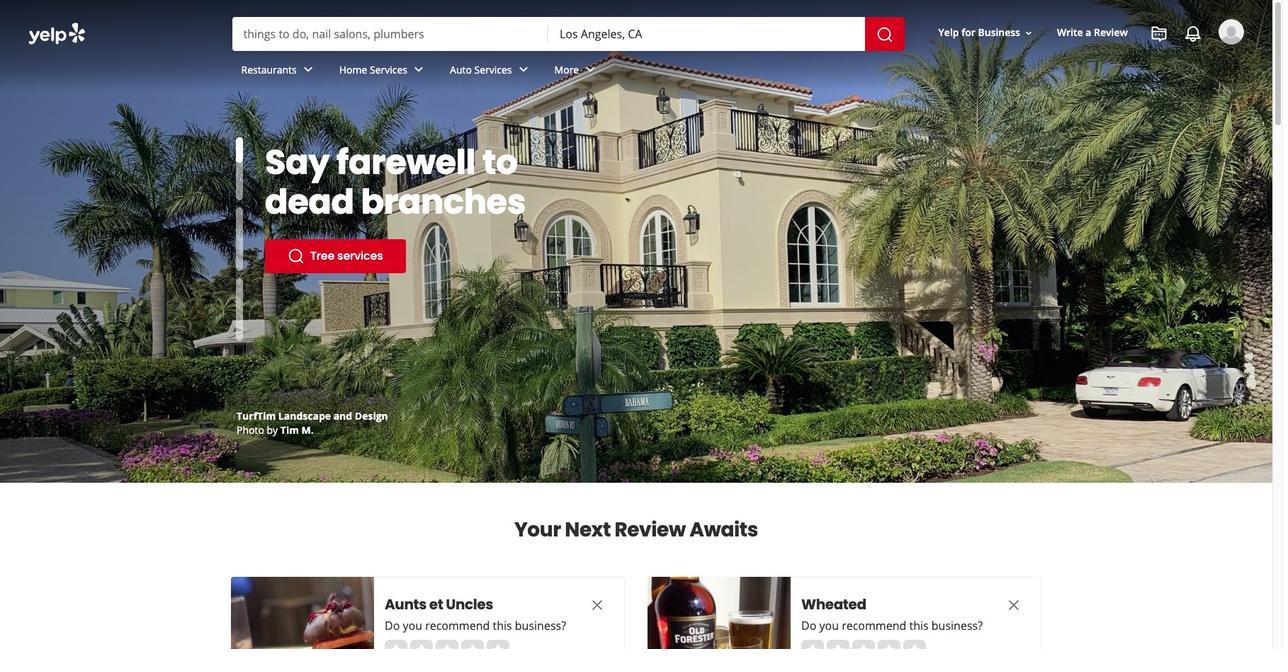 Task type: describe. For each thing, give the bounding box(es) containing it.
this for wheated
[[909, 619, 929, 634]]

turftim landscape and design photo by tim m.
[[237, 410, 388, 437]]

services for auto services
[[474, 63, 512, 76]]

services for home services
[[370, 63, 407, 76]]

(no rating) image for aunts et uncles
[[385, 641, 509, 650]]

and
[[334, 410, 352, 423]]

for
[[962, 26, 976, 39]]

yelp for business
[[939, 26, 1020, 39]]

do for wheated
[[801, 619, 817, 634]]

wheated
[[801, 595, 866, 615]]

business categories element
[[230, 51, 1244, 92]]

rating element for aunts et uncles
[[385, 641, 509, 650]]

rating element for wheated
[[801, 641, 926, 650]]

landscape
[[278, 410, 331, 423]]

uncles
[[446, 595, 493, 615]]

explore banner section banner
[[0, 0, 1273, 483]]

turftim landscape and design link
[[237, 410, 388, 423]]

none search field inside search box
[[232, 17, 907, 51]]

review for next
[[615, 517, 686, 544]]

yelp for business button
[[933, 20, 1040, 46]]

your next review awaits
[[514, 517, 758, 544]]

next
[[565, 517, 611, 544]]

aunts
[[385, 595, 427, 615]]

tree services
[[310, 248, 383, 264]]

jeremy m. image
[[1219, 19, 1244, 45]]

auto services
[[450, 63, 512, 76]]

photo of aunts et uncles image
[[231, 578, 374, 650]]

dead
[[265, 179, 354, 226]]

24 search v2 image
[[288, 248, 305, 265]]

et
[[429, 595, 443, 615]]

say farewell to dead branches
[[265, 139, 526, 226]]

aunts et uncles
[[385, 595, 493, 615]]

tree
[[310, 248, 335, 264]]

aunts et uncles link
[[385, 595, 562, 615]]

do you recommend this business? for wheated
[[801, 619, 983, 634]]

review for a
[[1094, 26, 1128, 39]]

you for aunts et uncles
[[403, 619, 422, 634]]

write a review
[[1057, 26, 1128, 39]]

to
[[483, 139, 517, 186]]

projects image
[[1151, 26, 1168, 43]]

say
[[265, 139, 330, 186]]



Task type: vqa. For each thing, say whether or not it's contained in the screenshot.
24 search v2 icon
yes



Task type: locate. For each thing, give the bounding box(es) containing it.
a
[[1086, 26, 1092, 39]]

m.
[[302, 424, 314, 437]]

1 this from the left
[[493, 619, 512, 634]]

auto services link
[[439, 51, 543, 92]]

you down wheated
[[819, 619, 839, 634]]

0 horizontal spatial this
[[493, 619, 512, 634]]

branches
[[361, 179, 526, 226]]

2 rating element from the left
[[801, 641, 926, 650]]

1 (no rating) image from the left
[[385, 641, 509, 650]]

24 chevron down v2 image
[[300, 61, 317, 78]]

2 none field from the left
[[560, 26, 854, 42]]

(no rating) image down aunts et uncles at the bottom of page
[[385, 641, 509, 650]]

dismiss card image
[[1006, 597, 1023, 614]]

2 horizontal spatial 24 chevron down v2 image
[[582, 61, 599, 78]]

do down wheated
[[801, 619, 817, 634]]

0 horizontal spatial recommend
[[425, 619, 490, 634]]

rating element down wheated link
[[801, 641, 926, 650]]

business? down wheated link
[[932, 619, 983, 634]]

2 (no rating) image from the left
[[801, 641, 926, 650]]

2 24 chevron down v2 image from the left
[[515, 61, 532, 78]]

business? for wheated
[[932, 619, 983, 634]]

1 business? from the left
[[515, 619, 566, 634]]

None search field
[[232, 17, 907, 51]]

0 horizontal spatial do you recommend this business?
[[385, 619, 566, 634]]

user actions element
[[927, 18, 1264, 105]]

1 you from the left
[[403, 619, 422, 634]]

home services
[[339, 63, 407, 76]]

turftim
[[237, 410, 276, 423]]

1 horizontal spatial services
[[474, 63, 512, 76]]

do
[[385, 619, 400, 634], [801, 619, 817, 634]]

services right home at the left of the page
[[370, 63, 407, 76]]

do you recommend this business? down wheated link
[[801, 619, 983, 634]]

recommend down uncles
[[425, 619, 490, 634]]

recommend down wheated link
[[842, 619, 907, 634]]

0 horizontal spatial do
[[385, 619, 400, 634]]

1 horizontal spatial rating element
[[801, 641, 926, 650]]

24 chevron down v2 image for auto services
[[515, 61, 532, 78]]

24 chevron down v2 image inside auto services link
[[515, 61, 532, 78]]

1 horizontal spatial recommend
[[842, 619, 907, 634]]

restaurants
[[241, 63, 297, 76]]

none field find
[[243, 26, 537, 42]]

0 horizontal spatial you
[[403, 619, 422, 634]]

1 horizontal spatial you
[[819, 619, 839, 634]]

16 chevron down v2 image
[[1023, 27, 1035, 39]]

recommend for aunts et uncles
[[425, 619, 490, 634]]

none field the "near"
[[560, 26, 854, 42]]

0 horizontal spatial none field
[[243, 26, 537, 42]]

1 horizontal spatial this
[[909, 619, 929, 634]]

0 horizontal spatial 24 chevron down v2 image
[[410, 61, 427, 78]]

0 horizontal spatial review
[[615, 517, 686, 544]]

this
[[493, 619, 512, 634], [909, 619, 929, 634]]

0 horizontal spatial rating element
[[385, 641, 509, 650]]

do you recommend this business? down aunts et uncles link
[[385, 619, 566, 634]]

services inside auto services link
[[474, 63, 512, 76]]

1 rating element from the left
[[385, 641, 509, 650]]

None search field
[[0, 0, 1273, 105]]

1 horizontal spatial 24 chevron down v2 image
[[515, 61, 532, 78]]

write a review link
[[1052, 20, 1134, 46]]

do for aunts et uncles
[[385, 619, 400, 634]]

0 vertical spatial review
[[1094, 26, 1128, 39]]

this down aunts et uncles link
[[493, 619, 512, 634]]

business? for aunts et uncles
[[515, 619, 566, 634]]

tim
[[280, 424, 299, 437]]

home services link
[[328, 51, 439, 92]]

do you recommend this business? for aunts et uncles
[[385, 619, 566, 634]]

24 chevron down v2 image for home services
[[410, 61, 427, 78]]

1 horizontal spatial (no rating) image
[[801, 641, 926, 650]]

1 vertical spatial review
[[615, 517, 686, 544]]

review
[[1094, 26, 1128, 39], [615, 517, 686, 544]]

Find text field
[[243, 26, 537, 42]]

24 chevron down v2 image
[[410, 61, 427, 78], [515, 61, 532, 78], [582, 61, 599, 78]]

0 horizontal spatial (no rating) image
[[385, 641, 509, 650]]

1 services from the left
[[370, 63, 407, 76]]

business? down aunts et uncles link
[[515, 619, 566, 634]]

design
[[355, 410, 388, 423]]

photo of wheated image
[[648, 578, 791, 650]]

photo
[[237, 424, 264, 437]]

awaits
[[690, 517, 758, 544]]

recommend
[[425, 619, 490, 634], [842, 619, 907, 634]]

0 horizontal spatial services
[[370, 63, 407, 76]]

this for aunts et uncles
[[493, 619, 512, 634]]

2 business? from the left
[[932, 619, 983, 634]]

24 chevron down v2 image inside home services link
[[410, 61, 427, 78]]

1 horizontal spatial business?
[[932, 619, 983, 634]]

24 chevron down v2 image inside more link
[[582, 61, 599, 78]]

home
[[339, 63, 367, 76]]

review inside write a review "link"
[[1094, 26, 1128, 39]]

auto
[[450, 63, 472, 76]]

24 chevron down v2 image right auto services
[[515, 61, 532, 78]]

farewell
[[337, 139, 476, 186]]

1 horizontal spatial none field
[[560, 26, 854, 42]]

24 chevron down v2 image for more
[[582, 61, 599, 78]]

more
[[555, 63, 579, 76]]

(no rating) image down wheated link
[[801, 641, 926, 650]]

services
[[370, 63, 407, 76], [474, 63, 512, 76]]

review right next at left bottom
[[615, 517, 686, 544]]

1 horizontal spatial do you recommend this business?
[[801, 619, 983, 634]]

rating element down aunts et uncles at the bottom of page
[[385, 641, 509, 650]]

services inside home services link
[[370, 63, 407, 76]]

more link
[[543, 51, 610, 92]]

2 recommend from the left
[[842, 619, 907, 634]]

you down aunts
[[403, 619, 422, 634]]

do down aunts
[[385, 619, 400, 634]]

None field
[[243, 26, 537, 42], [560, 26, 854, 42]]

2 do from the left
[[801, 619, 817, 634]]

2 services from the left
[[474, 63, 512, 76]]

none field up home services link
[[243, 26, 537, 42]]

(no rating) image
[[385, 641, 509, 650], [801, 641, 926, 650]]

your
[[514, 517, 561, 544]]

2 you from the left
[[819, 619, 839, 634]]

recommend for wheated
[[842, 619, 907, 634]]

24 chevron down v2 image left the auto
[[410, 61, 427, 78]]

1 do you recommend this business? from the left
[[385, 619, 566, 634]]

services right the auto
[[474, 63, 512, 76]]

None radio
[[385, 641, 407, 650], [487, 641, 509, 650], [801, 641, 824, 650], [852, 641, 875, 650], [385, 641, 407, 650], [487, 641, 509, 650], [801, 641, 824, 650], [852, 641, 875, 650]]

1 do from the left
[[385, 619, 400, 634]]

notifications image
[[1185, 26, 1202, 43]]

services
[[337, 248, 383, 264]]

Near text field
[[560, 26, 854, 42]]

1 24 chevron down v2 image from the left
[[410, 61, 427, 78]]

1 horizontal spatial do
[[801, 619, 817, 634]]

do you recommend this business?
[[385, 619, 566, 634], [801, 619, 983, 634]]

0 horizontal spatial business?
[[515, 619, 566, 634]]

dismiss card image
[[589, 597, 606, 614]]

none search field containing yelp for business
[[0, 0, 1273, 105]]

restaurants link
[[230, 51, 328, 92]]

by
[[267, 424, 278, 437]]

1 recommend from the left
[[425, 619, 490, 634]]

write
[[1057, 26, 1083, 39]]

search image
[[876, 26, 893, 43]]

(no rating) image for wheated
[[801, 641, 926, 650]]

business
[[978, 26, 1020, 39]]

None radio
[[410, 641, 433, 650], [436, 641, 458, 650], [461, 641, 484, 650], [827, 641, 850, 650], [878, 641, 901, 650], [903, 641, 926, 650], [410, 641, 433, 650], [436, 641, 458, 650], [461, 641, 484, 650], [827, 641, 850, 650], [878, 641, 901, 650], [903, 641, 926, 650]]

1 horizontal spatial review
[[1094, 26, 1128, 39]]

none field up business categories element
[[560, 26, 854, 42]]

wheated link
[[801, 595, 979, 615]]

3 24 chevron down v2 image from the left
[[582, 61, 599, 78]]

this down wheated link
[[909, 619, 929, 634]]

rating element
[[385, 641, 509, 650], [801, 641, 926, 650]]

yelp
[[939, 26, 959, 39]]

you
[[403, 619, 422, 634], [819, 619, 839, 634]]

2 this from the left
[[909, 619, 929, 634]]

2 do you recommend this business? from the left
[[801, 619, 983, 634]]

review right 'a'
[[1094, 26, 1128, 39]]

1 none field from the left
[[243, 26, 537, 42]]

you for wheated
[[819, 619, 839, 634]]

tree services link
[[265, 240, 406, 274]]

business?
[[515, 619, 566, 634], [932, 619, 983, 634]]

tim m. link
[[280, 424, 314, 437]]

24 chevron down v2 image right more on the top left of the page
[[582, 61, 599, 78]]



